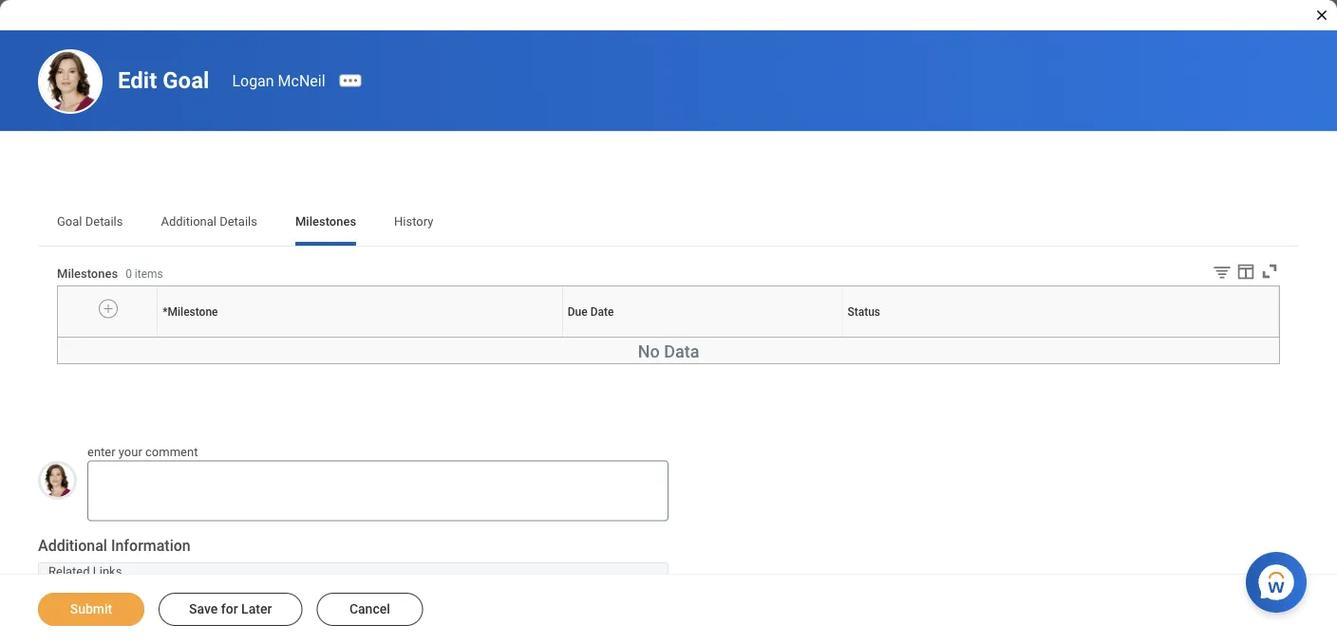 Task type: vqa. For each thing, say whether or not it's contained in the screenshot.
fullscreen icon
yes



Task type: describe. For each thing, give the bounding box(es) containing it.
goal inside tab list
[[57, 214, 82, 228]]

edit goal main content
[[0, 30, 1337, 644]]

data
[[664, 342, 699, 362]]

status inside row element
[[848, 305, 880, 319]]

goal details
[[57, 214, 123, 228]]

information
[[111, 537, 191, 555]]

milestones for milestones
[[295, 214, 356, 228]]

mcneil
[[278, 72, 325, 90]]

milestones for milestones 0 items
[[57, 266, 118, 280]]

edit goal dialog
[[0, 0, 1337, 644]]

1 horizontal spatial due
[[700, 338, 702, 339]]

close edit goal image
[[1314, 8, 1330, 23]]

comment
[[145, 446, 198, 460]]

save for later
[[189, 602, 272, 618]]

milestone due date status
[[357, 338, 1062, 339]]

tab list inside edit goal main content
[[38, 200, 1299, 246]]

toolbar inside edit goal main content
[[1198, 261, 1280, 286]]

click to view/edit grid preferences image
[[1236, 261, 1257, 282]]

row element
[[58, 287, 1283, 338]]

milestone button
[[357, 338, 362, 339]]

no data
[[638, 342, 699, 362]]

* milestone
[[163, 305, 218, 319]]

links
[[93, 565, 122, 579]]

additional for additional details
[[161, 214, 217, 228]]

1 horizontal spatial date
[[702, 338, 704, 339]]

details for goal details
[[85, 214, 123, 228]]

plus image
[[102, 301, 115, 318]]

employee's photo (logan mcneil) image for edit goal
[[38, 49, 103, 114]]

action bar region
[[0, 575, 1337, 644]]

*
[[163, 305, 168, 319]]

logan mcneil element
[[232, 72, 325, 90]]

additional details
[[161, 214, 257, 228]]

edit
[[118, 66, 157, 93]]

due date button
[[700, 338, 705, 339]]

1 horizontal spatial status
[[1059, 338, 1062, 339]]

submit button
[[38, 594, 144, 627]]

logan mcneil
[[232, 72, 325, 90]]

due date
[[568, 305, 614, 319]]

additional information region
[[38, 536, 669, 620]]

select to filter grid data image
[[1212, 262, 1233, 282]]

1 horizontal spatial goal
[[163, 66, 209, 93]]

history
[[394, 214, 433, 228]]

save for later button
[[159, 594, 302, 627]]

1 horizontal spatial milestone
[[357, 338, 362, 339]]

due inside row element
[[568, 305, 588, 319]]



Task type: locate. For each thing, give the bounding box(es) containing it.
cancel button
[[317, 594, 423, 627]]

your
[[119, 446, 142, 460]]

save
[[189, 602, 218, 618]]

0 vertical spatial additional
[[161, 214, 217, 228]]

0 horizontal spatial due
[[568, 305, 588, 319]]

later
[[241, 602, 272, 618]]

0 vertical spatial date
[[590, 305, 614, 319]]

employee's photo (logan mcneil) image for enter your comment
[[38, 462, 77, 501]]

workday assistant region
[[1246, 545, 1314, 614]]

additional up related on the bottom left of the page
[[38, 537, 107, 555]]

milestone inside row element
[[168, 305, 218, 319]]

milestone
[[168, 305, 218, 319], [357, 338, 362, 339]]

1 vertical spatial due
[[700, 338, 702, 339]]

1 vertical spatial employee's photo (logan mcneil) image
[[38, 462, 77, 501]]

1 horizontal spatial additional
[[161, 214, 217, 228]]

due
[[568, 305, 588, 319], [700, 338, 702, 339]]

0 horizontal spatial additional
[[38, 537, 107, 555]]

date
[[590, 305, 614, 319], [702, 338, 704, 339]]

0 vertical spatial due
[[568, 305, 588, 319]]

tab list
[[38, 200, 1299, 246]]

status button
[[1059, 338, 1062, 339]]

milestones left history
[[295, 214, 356, 228]]

0 vertical spatial employee's photo (logan mcneil) image
[[38, 49, 103, 114]]

edit goal
[[118, 66, 209, 93]]

additional information
[[38, 537, 191, 555]]

0 vertical spatial milestones
[[295, 214, 356, 228]]

1 horizontal spatial milestones
[[295, 214, 356, 228]]

related
[[48, 565, 90, 579]]

goal up milestones 0 items at left top
[[57, 214, 82, 228]]

0 vertical spatial milestone
[[168, 305, 218, 319]]

details for additional details
[[220, 214, 257, 228]]

date inside row element
[[590, 305, 614, 319]]

2 details from the left
[[220, 214, 257, 228]]

enter your comment
[[87, 446, 198, 460]]

milestones left 0
[[57, 266, 118, 280]]

no
[[638, 342, 660, 362]]

1 vertical spatial milestone
[[357, 338, 362, 339]]

0 horizontal spatial goal
[[57, 214, 82, 228]]

1 vertical spatial date
[[702, 338, 704, 339]]

0 horizontal spatial status
[[848, 305, 880, 319]]

milestones 0 items
[[57, 266, 163, 280]]

employee's photo (logan mcneil) image up "additional information"
[[38, 462, 77, 501]]

0 vertical spatial status
[[848, 305, 880, 319]]

0 horizontal spatial milestone
[[168, 305, 218, 319]]

employee's photo (logan mcneil) image left edit
[[38, 49, 103, 114]]

additional for additional information
[[38, 537, 107, 555]]

for
[[221, 602, 238, 618]]

toolbar
[[1198, 261, 1280, 286]]

1 vertical spatial status
[[1059, 338, 1062, 339]]

cancel
[[349, 602, 390, 618]]

fullscreen image
[[1259, 261, 1280, 282]]

additional inside tab list
[[161, 214, 217, 228]]

submit
[[70, 602, 112, 618]]

milestones
[[295, 214, 356, 228], [57, 266, 118, 280]]

0 vertical spatial goal
[[163, 66, 209, 93]]

1 details from the left
[[85, 214, 123, 228]]

1 employee's photo (logan mcneil) image from the top
[[38, 49, 103, 114]]

logan
[[232, 72, 274, 90]]

additional
[[161, 214, 217, 228], [38, 537, 107, 555]]

1 horizontal spatial details
[[220, 214, 257, 228]]

goal
[[163, 66, 209, 93], [57, 214, 82, 228]]

employee's photo (logan mcneil) image
[[38, 49, 103, 114], [38, 462, 77, 501]]

additional inside region
[[38, 537, 107, 555]]

0
[[126, 267, 132, 280]]

1 vertical spatial additional
[[38, 537, 107, 555]]

1 vertical spatial milestones
[[57, 266, 118, 280]]

1 vertical spatial goal
[[57, 214, 82, 228]]

goal right edit
[[163, 66, 209, 93]]

milestones inside tab list
[[295, 214, 356, 228]]

2 employee's photo (logan mcneil) image from the top
[[38, 462, 77, 501]]

0 horizontal spatial milestones
[[57, 266, 118, 280]]

additional up items
[[161, 214, 217, 228]]

0 horizontal spatial date
[[590, 305, 614, 319]]

status
[[848, 305, 880, 319], [1059, 338, 1062, 339]]

details
[[85, 214, 123, 228], [220, 214, 257, 228]]

0 horizontal spatial details
[[85, 214, 123, 228]]

enter
[[87, 446, 115, 460]]

tab list containing goal details
[[38, 200, 1299, 246]]

related links
[[48, 565, 122, 579]]

items
[[135, 267, 163, 280]]

enter your comment text field
[[87, 461, 669, 522]]



